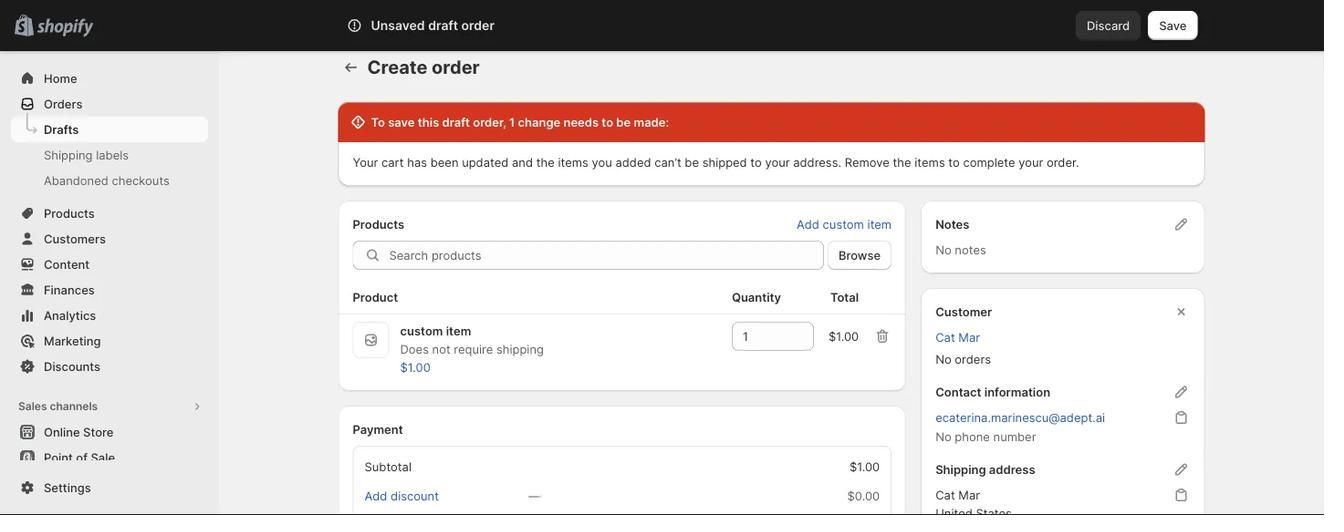 Task type: vqa. For each thing, say whether or not it's contained in the screenshot.
the bottommost the conversion
no



Task type: locate. For each thing, give the bounding box(es) containing it.
0 horizontal spatial shipping
[[44, 148, 93, 162]]

add down subtotal
[[365, 489, 387, 504]]

notes
[[955, 243, 987, 257]]

add for add discount
[[365, 489, 387, 504]]

analytics link
[[11, 303, 208, 329]]

item inside "button"
[[868, 217, 892, 231]]

remove
[[845, 155, 890, 169]]

1 vertical spatial cat
[[936, 488, 956, 503]]

payment
[[353, 423, 403, 437]]

1 no from the top
[[936, 243, 952, 257]]

1 horizontal spatial item
[[868, 217, 892, 231]]

your left 'address.'
[[765, 155, 790, 169]]

you
[[592, 155, 612, 169]]

create
[[367, 56, 428, 79]]

0 vertical spatial add
[[797, 217, 820, 231]]

orders link
[[11, 91, 208, 117]]

items left you
[[558, 155, 589, 169]]

custom inside "button"
[[823, 217, 864, 231]]

to right needs
[[602, 115, 614, 129]]

sale
[[91, 451, 115, 465]]

None number field
[[732, 322, 787, 351]]

1 vertical spatial $1.00
[[400, 361, 431, 375]]

abandoned checkouts link
[[11, 168, 208, 194]]

$1.00 down total
[[829, 330, 859, 344]]

1 horizontal spatial your
[[1019, 155, 1044, 169]]

items
[[558, 155, 589, 169], [915, 155, 946, 169]]

1 horizontal spatial be
[[685, 155, 699, 169]]

0 vertical spatial item
[[868, 217, 892, 231]]

cat mar no orders
[[936, 330, 992, 367]]

order up "create order" on the top left of the page
[[462, 18, 495, 33]]

be right can't
[[685, 155, 699, 169]]

2 cat from the top
[[936, 488, 956, 503]]

1 vertical spatial custom
[[400, 324, 443, 338]]

quantity
[[732, 290, 782, 304]]

1 vertical spatial mar
[[959, 488, 981, 503]]

sales channels button
[[11, 394, 208, 420]]

no left phone
[[936, 430, 952, 444]]

0 vertical spatial no
[[936, 243, 952, 257]]

shipping up cat mar
[[936, 463, 987, 477]]

change
[[518, 115, 561, 129]]

customer
[[936, 305, 993, 319]]

1 horizontal spatial shipping
[[936, 463, 987, 477]]

add inside "button"
[[797, 217, 820, 231]]

mar for cat mar no orders
[[959, 330, 981, 345]]

$1.00 up $0.00
[[850, 460, 880, 474]]

1 horizontal spatial add
[[797, 217, 820, 231]]

search
[[427, 18, 466, 32]]

to
[[371, 115, 385, 129]]

1 vertical spatial item
[[446, 324, 471, 338]]

1 cat from the top
[[936, 330, 956, 345]]

1 vertical spatial draft
[[442, 115, 470, 129]]

content link
[[11, 252, 208, 278]]

item up browse
[[868, 217, 892, 231]]

needs
[[564, 115, 599, 129]]

your left order.
[[1019, 155, 1044, 169]]

shipping labels link
[[11, 142, 208, 168]]

1 vertical spatial no
[[936, 352, 952, 367]]

shipping
[[44, 148, 93, 162], [936, 463, 987, 477]]

subtotal
[[365, 460, 412, 474]]

to left complete
[[949, 155, 960, 169]]

your cart has been updated and the items you added can't be shipped to your address. remove the items to complete your order.
[[353, 155, 1080, 169]]

1 horizontal spatial custom
[[823, 217, 864, 231]]

no left notes
[[936, 243, 952, 257]]

address
[[990, 463, 1036, 477]]

custom up browse
[[823, 217, 864, 231]]

sales
[[18, 400, 47, 414]]

products
[[44, 206, 95, 220], [353, 217, 405, 231]]

mar down shipping address
[[959, 488, 981, 503]]

cat inside cat mar no orders
[[936, 330, 956, 345]]

cart
[[382, 155, 404, 169]]

unsaved draft order
[[371, 18, 495, 33]]

marketing
[[44, 334, 101, 348]]

to right shipped
[[751, 155, 762, 169]]

discount
[[391, 489, 439, 504]]

checkouts
[[112, 173, 170, 188]]

cat
[[936, 330, 956, 345], [936, 488, 956, 503]]

add for add custom item
[[797, 217, 820, 231]]

0 horizontal spatial your
[[765, 155, 790, 169]]

shipping address
[[936, 463, 1036, 477]]

items left complete
[[915, 155, 946, 169]]

your
[[765, 155, 790, 169], [1019, 155, 1044, 169]]

0 horizontal spatial item
[[446, 324, 471, 338]]

0 vertical spatial mar
[[959, 330, 981, 345]]

0 vertical spatial custom
[[823, 217, 864, 231]]

no phone number
[[936, 430, 1037, 444]]

1
[[509, 115, 515, 129]]

discard link
[[1076, 11, 1141, 40]]

add inside button
[[365, 489, 387, 504]]

1 horizontal spatial items
[[915, 155, 946, 169]]

2 vertical spatial no
[[936, 430, 952, 444]]

point of sale
[[44, 451, 115, 465]]

0 vertical spatial shipping
[[44, 148, 93, 162]]

1 horizontal spatial the
[[893, 155, 912, 169]]

home
[[44, 71, 77, 85]]

order down search
[[432, 56, 480, 79]]

cat down customer
[[936, 330, 956, 345]]

mar up the orders
[[959, 330, 981, 345]]

notes
[[936, 217, 970, 231]]

0 horizontal spatial the
[[536, 155, 555, 169]]

the right "remove"
[[893, 155, 912, 169]]

draft
[[428, 18, 458, 33], [442, 115, 470, 129]]

1 your from the left
[[765, 155, 790, 169]]

discounts link
[[11, 354, 208, 380]]

1 vertical spatial add
[[365, 489, 387, 504]]

no down cat mar link
[[936, 352, 952, 367]]

the right and
[[536, 155, 555, 169]]

store
[[83, 425, 114, 440]]

be
[[617, 115, 631, 129], [685, 155, 699, 169]]

0 horizontal spatial custom
[[400, 324, 443, 338]]

0 vertical spatial $1.00
[[829, 330, 859, 344]]

add custom item
[[797, 217, 892, 231]]

order,
[[473, 115, 507, 129]]

0 vertical spatial draft
[[428, 18, 458, 33]]

information
[[985, 385, 1051, 399]]

address.
[[794, 155, 842, 169]]

products down your
[[353, 217, 405, 231]]

item
[[868, 217, 892, 231], [446, 324, 471, 338]]

the
[[536, 155, 555, 169], [893, 155, 912, 169]]

item inside "custom item does not require shipping"
[[446, 324, 471, 338]]

add down 'address.'
[[797, 217, 820, 231]]

$1.00 down 'does'
[[400, 361, 431, 375]]

Search products text field
[[389, 241, 824, 270]]

add discount button
[[354, 484, 450, 509]]

item up require
[[446, 324, 471, 338]]

point of sale button
[[0, 446, 219, 471]]

save
[[1160, 18, 1187, 32]]

phone
[[955, 430, 990, 444]]

0 horizontal spatial be
[[617, 115, 631, 129]]

$1.00 button
[[389, 355, 442, 381]]

3 no from the top
[[936, 430, 952, 444]]

of
[[76, 451, 88, 465]]

shipping down drafts
[[44, 148, 93, 162]]

draft right this
[[442, 115, 470, 129]]

1 vertical spatial shipping
[[936, 463, 987, 477]]

products up customers
[[44, 206, 95, 220]]

2 no from the top
[[936, 352, 952, 367]]

browse
[[839, 248, 881, 262]]

orders
[[955, 352, 992, 367]]

no for no phone number
[[936, 430, 952, 444]]

—
[[529, 489, 540, 504]]

draft right unsaved
[[428, 18, 458, 33]]

order.
[[1047, 155, 1080, 169]]

unsaved
[[371, 18, 425, 33]]

shipped
[[703, 155, 747, 169]]

0 vertical spatial cat
[[936, 330, 956, 345]]

mar for cat mar
[[959, 488, 981, 503]]

1 mar from the top
[[959, 330, 981, 345]]

0 horizontal spatial add
[[365, 489, 387, 504]]

orders
[[44, 97, 83, 111]]

shipping for shipping labels
[[44, 148, 93, 162]]

custom up 'does'
[[400, 324, 443, 338]]

added
[[616, 155, 651, 169]]

mar inside cat mar no orders
[[959, 330, 981, 345]]

0 horizontal spatial items
[[558, 155, 589, 169]]

2 mar from the top
[[959, 488, 981, 503]]

settings
[[44, 481, 91, 495]]

mar
[[959, 330, 981, 345], [959, 488, 981, 503]]

be left made:
[[617, 115, 631, 129]]

0 vertical spatial order
[[462, 18, 495, 33]]

cat down shipping address
[[936, 488, 956, 503]]

home link
[[11, 66, 208, 91]]



Task type: describe. For each thing, give the bounding box(es) containing it.
search button
[[398, 11, 927, 40]]

abandoned
[[44, 173, 109, 188]]

point of sale link
[[11, 446, 208, 471]]

1 the from the left
[[536, 155, 555, 169]]

custom inside "custom item does not require shipping"
[[400, 324, 443, 338]]

cat mar link
[[936, 330, 981, 345]]

2 your from the left
[[1019, 155, 1044, 169]]

2 vertical spatial $1.00
[[850, 460, 880, 474]]

0 horizontal spatial to
[[602, 115, 614, 129]]

updated
[[462, 155, 509, 169]]

require
[[454, 342, 493, 357]]

can't
[[655, 155, 682, 169]]

complete
[[964, 155, 1016, 169]]

$0.00
[[848, 489, 880, 504]]

online
[[44, 425, 80, 440]]

apps button
[[11, 486, 208, 511]]

finances link
[[11, 278, 208, 303]]

content
[[44, 257, 90, 272]]

not
[[432, 342, 451, 357]]

no notes
[[936, 243, 987, 257]]

shipping for shipping address
[[936, 463, 987, 477]]

been
[[431, 155, 459, 169]]

point
[[44, 451, 73, 465]]

$1.00 inside button
[[400, 361, 431, 375]]

discard
[[1087, 18, 1130, 32]]

online store link
[[11, 420, 208, 446]]

and
[[512, 155, 533, 169]]

to save this draft order, 1 change needs to be made:
[[371, 115, 669, 129]]

create order
[[367, 56, 480, 79]]

add custom item button
[[786, 212, 903, 237]]

cat mar
[[936, 488, 981, 503]]

channels
[[50, 400, 98, 414]]

total
[[831, 290, 859, 304]]

customers link
[[11, 226, 208, 252]]

analytics
[[44, 309, 96, 323]]

1 items from the left
[[558, 155, 589, 169]]

0 horizontal spatial products
[[44, 206, 95, 220]]

contact
[[936, 385, 982, 399]]

ecaterina.marinescu@adept.ai
[[936, 411, 1106, 425]]

abandoned checkouts
[[44, 173, 170, 188]]

2 horizontal spatial to
[[949, 155, 960, 169]]

add discount
[[365, 489, 439, 504]]

shipping
[[497, 342, 544, 357]]

marketing link
[[11, 329, 208, 354]]

1 vertical spatial be
[[685, 155, 699, 169]]

has
[[407, 155, 427, 169]]

browse button
[[828, 241, 892, 270]]

cat for cat mar
[[936, 488, 956, 503]]

number
[[994, 430, 1037, 444]]

sales channels
[[18, 400, 98, 414]]

no inside cat mar no orders
[[936, 352, 952, 367]]

shopify image
[[37, 19, 93, 37]]

contact information
[[936, 385, 1051, 399]]

drafts
[[44, 122, 79, 136]]

save button
[[1149, 11, 1198, 40]]

does
[[400, 342, 429, 357]]

drafts link
[[11, 117, 208, 142]]

cat for cat mar no orders
[[936, 330, 956, 345]]

0 vertical spatial be
[[617, 115, 631, 129]]

online store
[[44, 425, 114, 440]]

finances
[[44, 283, 95, 297]]

save
[[388, 115, 415, 129]]

online store button
[[0, 420, 219, 446]]

1 horizontal spatial to
[[751, 155, 762, 169]]

ecaterina.marinescu@adept.ai button
[[925, 405, 1117, 431]]

product
[[353, 290, 398, 304]]

shipping labels
[[44, 148, 129, 162]]

discounts
[[44, 360, 100, 374]]

customers
[[44, 232, 106, 246]]

this
[[418, 115, 439, 129]]

products link
[[11, 201, 208, 226]]

2 items from the left
[[915, 155, 946, 169]]

1 vertical spatial order
[[432, 56, 480, 79]]

your
[[353, 155, 378, 169]]

1 horizontal spatial products
[[353, 217, 405, 231]]

no for no notes
[[936, 243, 952, 257]]

custom item does not require shipping
[[400, 324, 544, 357]]

2 the from the left
[[893, 155, 912, 169]]



